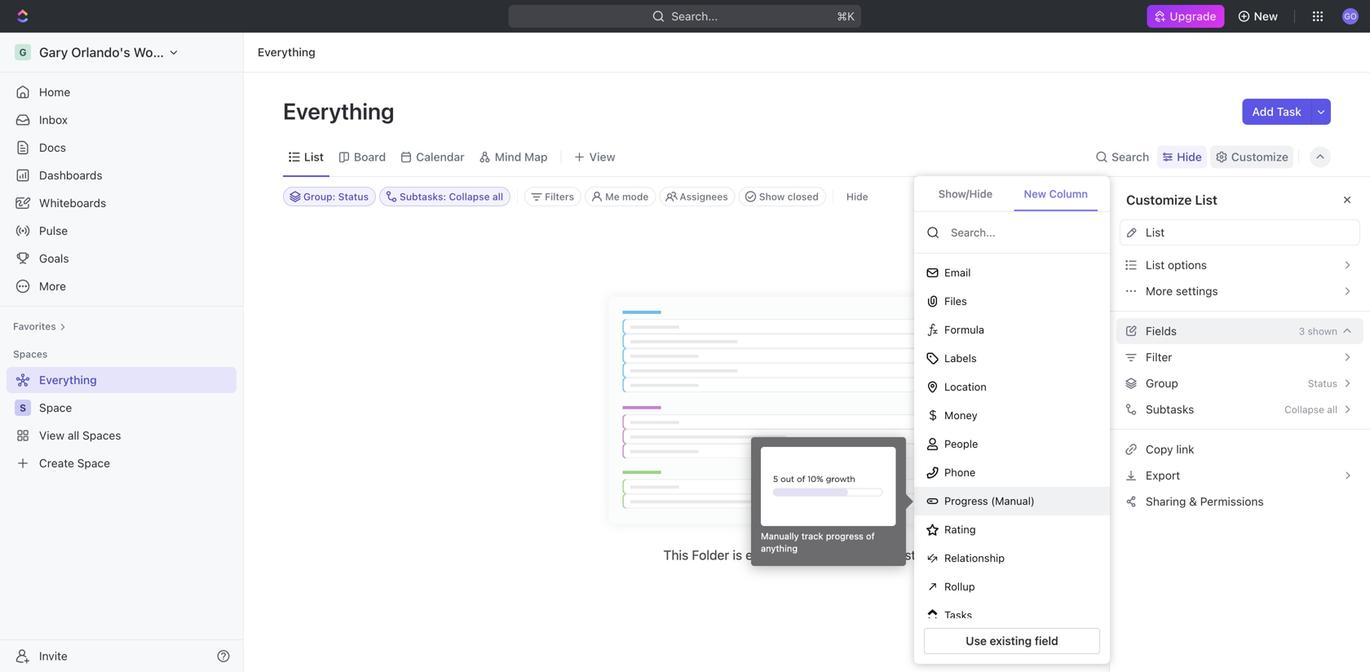 Task type: locate. For each thing, give the bounding box(es) containing it.
customize for customize list
[[1127, 192, 1192, 208]]

0 vertical spatial everything
[[258, 45, 316, 59]]

1 horizontal spatial status
[[1308, 378, 1338, 389]]

list left options
[[1146, 258, 1165, 272]]

0 horizontal spatial spaces
[[13, 348, 48, 360]]

hide up the "customize list"
[[1177, 150, 1202, 164]]

2 vertical spatial all
[[68, 429, 79, 442]]

me mode
[[605, 191, 649, 202]]

upgrade link
[[1147, 5, 1225, 28]]

list up group: in the left top of the page
[[304, 150, 324, 164]]

0 horizontal spatial hide
[[847, 191, 869, 202]]

spaces inside tree
[[82, 429, 121, 442]]

of
[[866, 531, 875, 542]]

goals
[[39, 252, 69, 265]]

collapse right subtasks:
[[449, 191, 490, 202]]

more for more settings
[[1146, 284, 1173, 298]]

view inside tree
[[39, 429, 65, 442]]

new right upgrade
[[1254, 9, 1278, 23]]

filters
[[545, 191, 574, 202]]

1 horizontal spatial create
[[789, 547, 829, 563]]

phone
[[945, 466, 976, 479]]

spaces up create space link
[[82, 429, 121, 442]]

orlando's
[[71, 44, 130, 60]]

hide button
[[840, 187, 875, 206]]

sharing
[[1146, 495, 1186, 508]]

hide button
[[1158, 146, 1207, 168]]

subtasks:
[[400, 191, 446, 202]]

show/hide
[[939, 188, 993, 200]]

0 vertical spatial everything link
[[254, 42, 320, 62]]

anything
[[761, 543, 798, 554]]

tasks
[[945, 609, 973, 621]]

tree containing everything
[[7, 367, 237, 476]]

1 horizontal spatial all
[[493, 191, 503, 202]]

subtasks
[[1146, 403, 1195, 416]]

0 vertical spatial status
[[338, 191, 369, 202]]

spaces
[[13, 348, 48, 360], [82, 429, 121, 442]]

tree
[[7, 367, 237, 476]]

list options
[[1146, 258, 1207, 272]]

collapse
[[449, 191, 490, 202], [1285, 404, 1325, 415]]

1 vertical spatial customize
[[1127, 192, 1192, 208]]

0 horizontal spatial more
[[39, 279, 66, 293]]

3
[[1299, 326, 1305, 337]]

manually track progress of anything
[[761, 531, 875, 554]]

new inside button
[[1024, 188, 1047, 200]]

new column button
[[1015, 178, 1098, 211]]

more down list options
[[1146, 284, 1173, 298]]

all down the mind
[[493, 191, 503, 202]]

0 vertical spatial new
[[1254, 9, 1278, 23]]

status
[[338, 191, 369, 202], [1308, 378, 1338, 389]]

0 horizontal spatial collapse
[[449, 191, 490, 202]]

started.
[[905, 547, 951, 563]]

invite
[[39, 649, 68, 663]]

home link
[[7, 79, 237, 105]]

view all spaces link
[[7, 423, 233, 449]]

show/hide button
[[927, 178, 1005, 211]]

3 shown
[[1299, 326, 1338, 337]]

1 horizontal spatial view
[[589, 150, 616, 164]]

0 horizontal spatial create
[[39, 456, 74, 470]]

board link
[[351, 146, 386, 168]]

new button
[[1232, 3, 1288, 29]]

new inside "button"
[[1254, 9, 1278, 23]]

status right group: in the left top of the page
[[338, 191, 369, 202]]

more
[[39, 279, 66, 293], [1146, 284, 1173, 298]]

1 horizontal spatial spaces
[[82, 429, 121, 442]]

get
[[882, 547, 902, 563]]

list right a
[[842, 547, 864, 563]]

goals link
[[7, 246, 237, 272]]

0 vertical spatial customize
[[1232, 150, 1289, 164]]

more settings button
[[1120, 278, 1361, 304]]

0 horizontal spatial everything link
[[7, 367, 233, 393]]

Search field
[[950, 225, 1097, 240]]

more inside button
[[1146, 284, 1173, 298]]

0 vertical spatial create
[[39, 456, 74, 470]]

0 vertical spatial collapse
[[449, 191, 490, 202]]

existing
[[990, 634, 1032, 648]]

0 vertical spatial hide
[[1177, 150, 1202, 164]]

all inside tree
[[68, 429, 79, 442]]

all
[[493, 191, 503, 202], [1328, 404, 1338, 415], [68, 429, 79, 442]]

1 horizontal spatial hide
[[1177, 150, 1202, 164]]

1 horizontal spatial customize
[[1232, 150, 1289, 164]]

spaces down favorites
[[13, 348, 48, 360]]

use existing field
[[966, 634, 1059, 648]]

1 vertical spatial collapse
[[1285, 404, 1325, 415]]

create down view all spaces
[[39, 456, 74, 470]]

1 vertical spatial all
[[1328, 404, 1338, 415]]

this folder is empty. create a list to get started.
[[664, 547, 951, 563]]

add
[[1253, 105, 1274, 118]]

workspace
[[134, 44, 201, 60]]

customize for customize
[[1232, 150, 1289, 164]]

view up me
[[589, 150, 616, 164]]

0 vertical spatial view
[[589, 150, 616, 164]]

use
[[966, 634, 987, 648]]

copy
[[1146, 443, 1174, 456]]

space link
[[39, 395, 233, 421]]

export button
[[1120, 463, 1361, 489]]

list down the "customize list"
[[1146, 226, 1165, 239]]

1 horizontal spatial more
[[1146, 284, 1173, 298]]

is
[[733, 547, 742, 563]]

tab list
[[915, 176, 1110, 212]]

1 vertical spatial new
[[1024, 188, 1047, 200]]

hide inside button
[[847, 191, 869, 202]]

1 horizontal spatial new
[[1254, 9, 1278, 23]]

customize inside customize button
[[1232, 150, 1289, 164]]

files
[[945, 295, 967, 307]]

more down goals
[[39, 279, 66, 293]]

everything link
[[254, 42, 320, 62], [7, 367, 233, 393]]

more inside dropdown button
[[39, 279, 66, 293]]

filters button
[[525, 187, 582, 206]]

0 horizontal spatial new
[[1024, 188, 1047, 200]]

space right s
[[39, 401, 72, 414]]

all up create space
[[68, 429, 79, 442]]

0 horizontal spatial space
[[39, 401, 72, 414]]

0 horizontal spatial view
[[39, 429, 65, 442]]

customize
[[1232, 150, 1289, 164], [1127, 192, 1192, 208]]

customize down hide dropdown button
[[1127, 192, 1192, 208]]

rollup
[[945, 581, 975, 593]]

list
[[304, 150, 324, 164], [1195, 192, 1218, 208], [1146, 226, 1165, 239], [1146, 258, 1165, 272], [842, 547, 864, 563]]

show closed
[[759, 191, 819, 202]]

status up collapse all at the bottom right of the page
[[1308, 378, 1338, 389]]

view
[[589, 150, 616, 164], [39, 429, 65, 442]]

inbox link
[[7, 107, 237, 133]]

new left column
[[1024, 188, 1047, 200]]

1 vertical spatial view
[[39, 429, 65, 442]]

view up create space
[[39, 429, 65, 442]]

0 horizontal spatial customize
[[1127, 192, 1192, 208]]

1 vertical spatial spaces
[[82, 429, 121, 442]]

all down shown
[[1328, 404, 1338, 415]]

field
[[1035, 634, 1059, 648]]

1 horizontal spatial collapse
[[1285, 404, 1325, 415]]

export button
[[1120, 463, 1361, 489]]

2 vertical spatial everything
[[39, 373, 97, 387]]

hide inside dropdown button
[[1177, 150, 1202, 164]]

tree inside sidebar navigation
[[7, 367, 237, 476]]

create down track
[[789, 547, 829, 563]]

copy link
[[1146, 443, 1195, 456]]

space, , element
[[15, 400, 31, 416]]

g
[[19, 47, 27, 58]]

view inside button
[[589, 150, 616, 164]]

group:
[[303, 191, 336, 202]]

2 horizontal spatial all
[[1328, 404, 1338, 415]]

1 vertical spatial space
[[77, 456, 110, 470]]

1 horizontal spatial space
[[77, 456, 110, 470]]

0 horizontal spatial all
[[68, 429, 79, 442]]

customize up search tasks... text field
[[1232, 150, 1289, 164]]

track
[[802, 531, 824, 542]]

docs
[[39, 141, 66, 154]]

view for view
[[589, 150, 616, 164]]

empty.
[[746, 547, 786, 563]]

collapse up copy link button
[[1285, 404, 1325, 415]]

0 vertical spatial spaces
[[13, 348, 48, 360]]

1 vertical spatial hide
[[847, 191, 869, 202]]

everything
[[258, 45, 316, 59], [283, 97, 399, 124], [39, 373, 97, 387]]

permissions
[[1201, 495, 1264, 508]]

email
[[945, 267, 971, 279]]

list options button
[[1120, 252, 1361, 278]]

group: status
[[303, 191, 369, 202]]

hide right closed
[[847, 191, 869, 202]]

me
[[605, 191, 620, 202]]

space down view all spaces
[[77, 456, 110, 470]]



Task type: describe. For each thing, give the bounding box(es) containing it.
search...
[[672, 9, 718, 23]]

add task button
[[1243, 99, 1312, 125]]

upgrade
[[1170, 9, 1217, 23]]

1 vertical spatial everything
[[283, 97, 399, 124]]

whiteboards link
[[7, 190, 237, 216]]

favorites button
[[7, 317, 72, 336]]

view button
[[568, 146, 621, 168]]

view all spaces
[[39, 429, 121, 442]]

gary orlando's workspace, , element
[[15, 44, 31, 60]]

task
[[1277, 105, 1302, 118]]

calendar
[[416, 150, 465, 164]]

0 vertical spatial all
[[493, 191, 503, 202]]

list down hide dropdown button
[[1195, 192, 1218, 208]]

mode
[[622, 191, 649, 202]]

customize list
[[1127, 192, 1218, 208]]

new for new
[[1254, 9, 1278, 23]]

list inside button
[[1146, 258, 1165, 272]]

relationship
[[945, 552, 1005, 564]]

people
[[945, 438, 978, 450]]

1 vertical spatial create
[[789, 547, 829, 563]]

1 vertical spatial status
[[1308, 378, 1338, 389]]

board
[[354, 150, 386, 164]]

add task
[[1253, 105, 1302, 118]]

fields
[[1146, 324, 1177, 338]]

formula
[[945, 324, 985, 336]]

customize button
[[1210, 146, 1294, 168]]

money
[[945, 409, 978, 422]]

create inside tree
[[39, 456, 74, 470]]

sharing & permissions
[[1146, 495, 1264, 508]]

search
[[1112, 150, 1150, 164]]

search button
[[1091, 146, 1155, 168]]

mind map
[[495, 150, 548, 164]]

view for view all spaces
[[39, 429, 65, 442]]

filter button
[[1110, 344, 1371, 370]]

tab list containing show/hide
[[915, 176, 1110, 212]]

filter button
[[1120, 344, 1361, 370]]

map
[[525, 150, 548, 164]]

(manual)
[[991, 495, 1035, 507]]

dashboards
[[39, 168, 102, 182]]

options
[[1168, 258, 1207, 272]]

home
[[39, 85, 70, 99]]

export
[[1146, 469, 1181, 482]]

dashboards link
[[7, 162, 237, 188]]

1 horizontal spatial everything link
[[254, 42, 320, 62]]

new column
[[1024, 188, 1088, 200]]

new for new column
[[1024, 188, 1047, 200]]

calendar link
[[413, 146, 465, 168]]

me mode button
[[585, 187, 656, 206]]

mind
[[495, 150, 522, 164]]

more for more
[[39, 279, 66, 293]]

labels
[[945, 352, 977, 364]]

folder
[[692, 547, 729, 563]]

progress
[[945, 495, 988, 507]]

closed
[[788, 191, 819, 202]]

go
[[1345, 11, 1357, 21]]

rating
[[945, 524, 976, 536]]

progress
[[826, 531, 864, 542]]

view button
[[568, 138, 621, 176]]

0 vertical spatial space
[[39, 401, 72, 414]]

all for collapse all
[[1328, 404, 1338, 415]]

settings
[[1176, 284, 1218, 298]]

this
[[664, 547, 689, 563]]

go button
[[1338, 3, 1364, 29]]

copy link button
[[1120, 436, 1361, 463]]

whiteboards
[[39, 196, 106, 210]]

s
[[20, 402, 26, 414]]

gary orlando's workspace
[[39, 44, 201, 60]]

subtasks: collapse all
[[400, 191, 503, 202]]

assignees button
[[660, 187, 736, 206]]

1 vertical spatial everything link
[[7, 367, 233, 393]]

pulse
[[39, 224, 68, 237]]

link
[[1177, 443, 1195, 456]]

Search tasks... text field
[[1167, 184, 1331, 209]]

everything inside tree
[[39, 373, 97, 387]]

collapse all
[[1285, 404, 1338, 415]]

use existing field button
[[924, 628, 1101, 654]]

docs link
[[7, 135, 237, 161]]

sidebar navigation
[[0, 33, 247, 672]]

all for view all spaces
[[68, 429, 79, 442]]

0 horizontal spatial status
[[338, 191, 369, 202]]

&
[[1190, 495, 1198, 508]]

more settings
[[1146, 284, 1218, 298]]

assignees
[[680, 191, 728, 202]]

inbox
[[39, 113, 68, 126]]

shown
[[1308, 326, 1338, 337]]

pulse link
[[7, 218, 237, 244]]

a
[[832, 547, 839, 563]]

show closed button
[[739, 187, 826, 206]]

group
[[1146, 376, 1179, 390]]

create space
[[39, 456, 110, 470]]

progress (manual)
[[945, 495, 1035, 507]]



Task type: vqa. For each thing, say whether or not it's contained in the screenshot.
the bottom 'Save'
no



